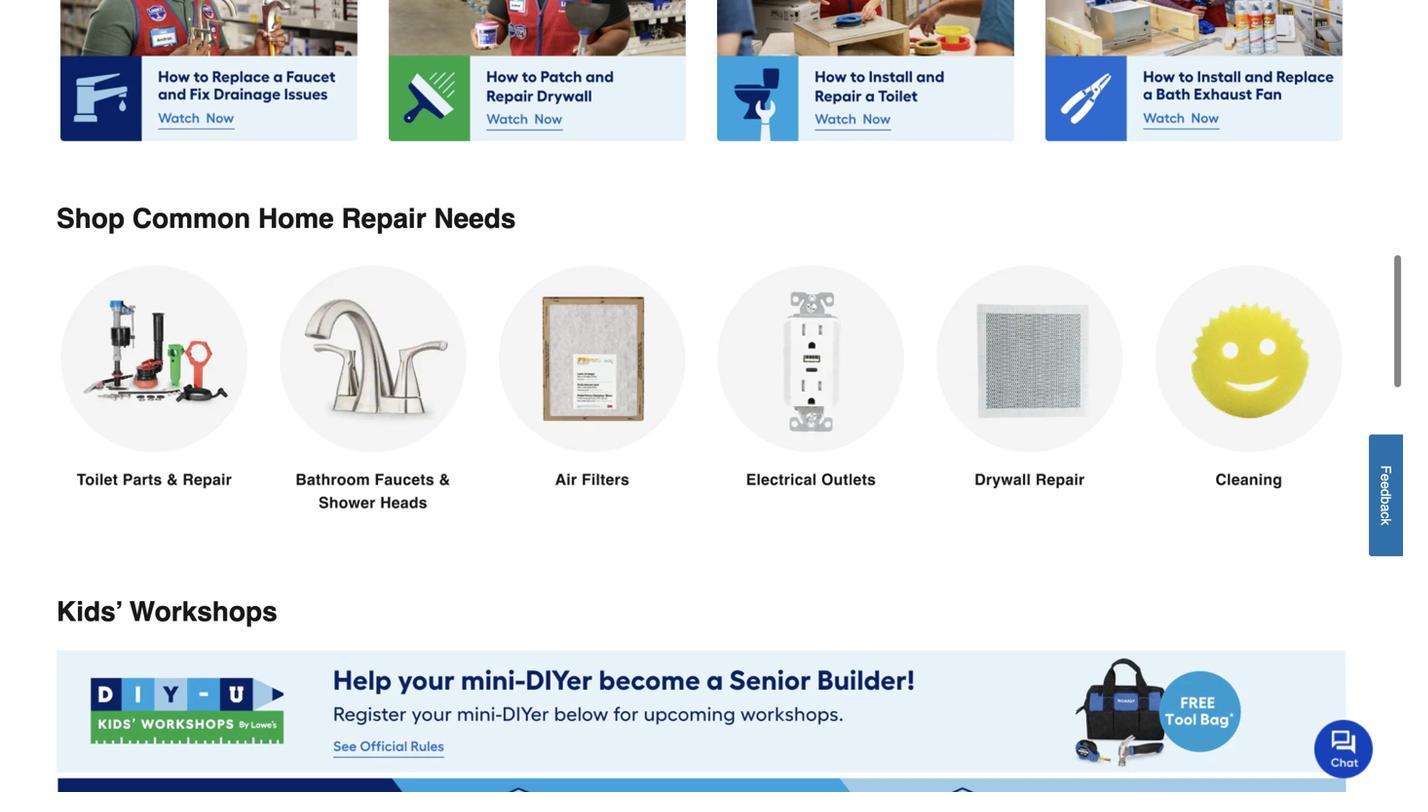 Task type: vqa. For each thing, say whether or not it's contained in the screenshot.
shop All Outdoor Livi...
no



Task type: describe. For each thing, give the bounding box(es) containing it.
common
[[132, 203, 251, 235]]

needs
[[434, 203, 516, 235]]

2 e from the top
[[1379, 481, 1394, 489]]

f e e d b a c k button
[[1370, 435, 1404, 556]]

a yellow scrub daddy smiley face sponge. image
[[1155, 266, 1343, 491]]

help your mini-d i yer become a senior builder. register below for upcoming workshops. image
[[57, 651, 1347, 792]]

chat invite button image
[[1315, 719, 1374, 779]]

a metal mesh drywall repair square. image
[[936, 266, 1124, 491]]

shop
[[57, 203, 125, 235]]

kids'
[[57, 597, 123, 628]]

d
[[1379, 489, 1394, 497]]

b
[[1379, 497, 1394, 504]]

shop common home repair needs
[[57, 203, 516, 235]]

workshops
[[129, 597, 277, 628]]

k
[[1379, 519, 1394, 525]]

a filtrete basic flat panel air filter. image
[[498, 266, 686, 491]]



Task type: locate. For each thing, give the bounding box(es) containing it.
f e e d b a c k
[[1379, 466, 1394, 525]]

e
[[1379, 474, 1394, 481], [1379, 481, 1394, 489]]

assorted toilet parts. image
[[60, 266, 248, 491]]

kids' workshops
[[57, 597, 277, 628]]

how to install and repair a toilet​. watch now. image
[[717, 0, 1015, 141]]

how to patch and repair drywall​. watch now. image
[[389, 0, 686, 141]]

c
[[1379, 512, 1394, 519]]

a
[[1379, 504, 1394, 512]]

e up b
[[1379, 481, 1394, 489]]

repair
[[342, 203, 427, 235]]

how to install and replace a bath exhaust fan. watch now. image
[[1046, 0, 1343, 141]]

f
[[1379, 466, 1394, 474]]

a white duplex electrical outlet with u s b outlet. image
[[717, 266, 905, 491]]

e up d
[[1379, 474, 1394, 481]]

a brushed nickel centerset bathroom faucet. image
[[279, 266, 467, 515]]

how to replace a faucet and fix drainage issues​. watch now. image
[[60, 0, 358, 141]]

1 e from the top
[[1379, 474, 1394, 481]]

home
[[258, 203, 334, 235]]



